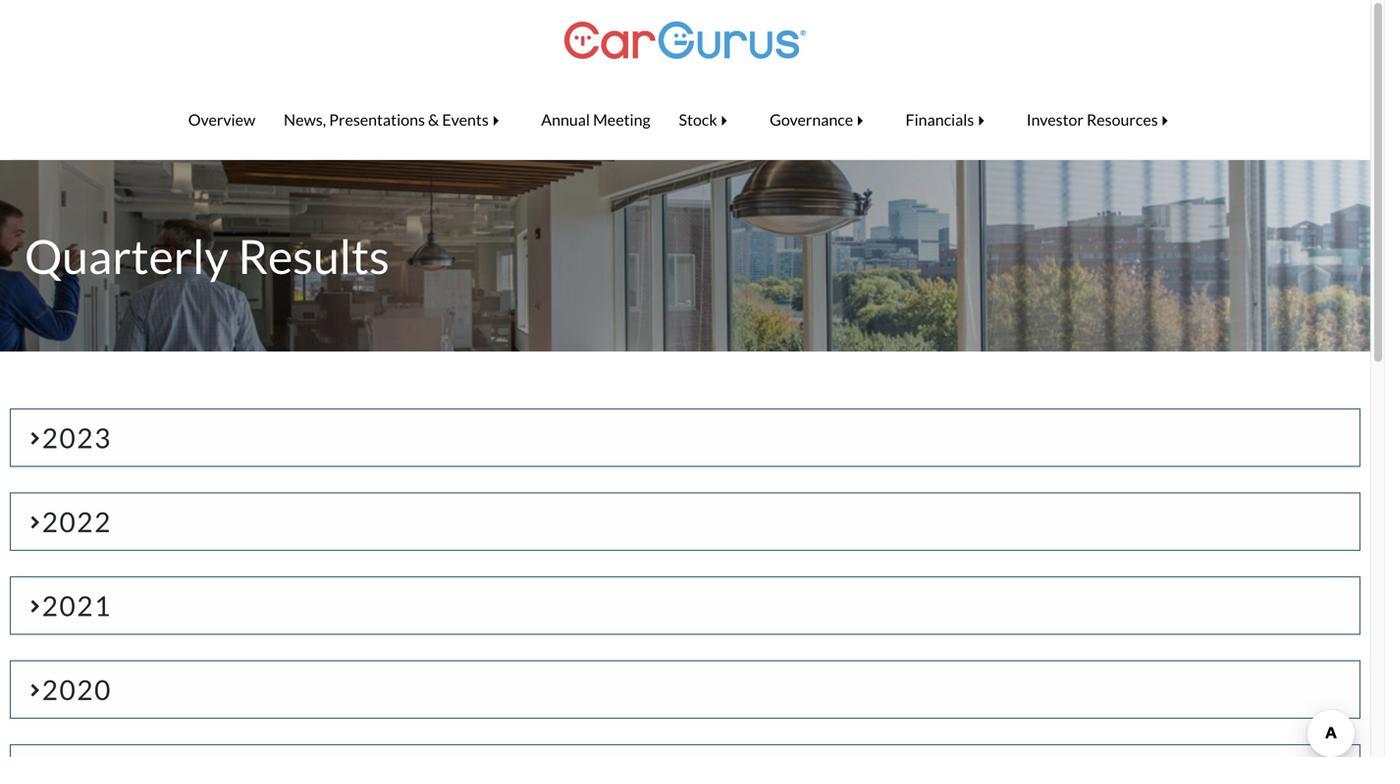 Task type: describe. For each thing, give the bounding box(es) containing it.
news, presentations & events link
[[270, 96, 527, 143]]

2020 link
[[10, 661, 1361, 719]]

2023
[[42, 422, 112, 454]]

investor resources link
[[1013, 96, 1197, 143]]

stock link
[[665, 96, 756, 143]]

2021 link
[[10, 577, 1361, 635]]

presentations
[[329, 110, 425, 129]]

resources
[[1087, 110, 1159, 129]]

investor
[[1027, 110, 1084, 129]]

2020
[[42, 673, 112, 706]]

&
[[428, 110, 439, 129]]

annual
[[541, 110, 590, 129]]

stock
[[679, 110, 718, 129]]

events
[[442, 110, 489, 129]]

quarterly
[[25, 227, 229, 284]]

governance link
[[756, 96, 892, 143]]

annual meeting
[[541, 110, 651, 129]]

news, presentations & events
[[284, 110, 489, 129]]

cargurus logo image
[[564, 0, 807, 81]]

annual meeting link
[[527, 96, 665, 143]]

2023 link
[[10, 409, 1361, 467]]



Task type: locate. For each thing, give the bounding box(es) containing it.
news,
[[284, 110, 326, 129]]

2021
[[42, 589, 112, 622]]

quarterly results
[[25, 227, 390, 284]]

governance
[[770, 110, 854, 129]]

2022 link
[[10, 493, 1361, 551]]

menu bar containing overview
[[10, 81, 1361, 159]]

menu bar
[[10, 81, 1361, 159]]

results
[[238, 227, 390, 284]]

meeting
[[593, 110, 651, 129]]

2022
[[42, 506, 112, 538]]

investor resources
[[1027, 110, 1159, 129]]

overview
[[188, 110, 256, 129]]

tab
[[10, 745, 1361, 757]]

overview link
[[174, 96, 270, 143]]

financials link
[[892, 96, 1013, 143]]

financials
[[906, 110, 975, 129]]



Task type: vqa. For each thing, say whether or not it's contained in the screenshot.
filings)
no



